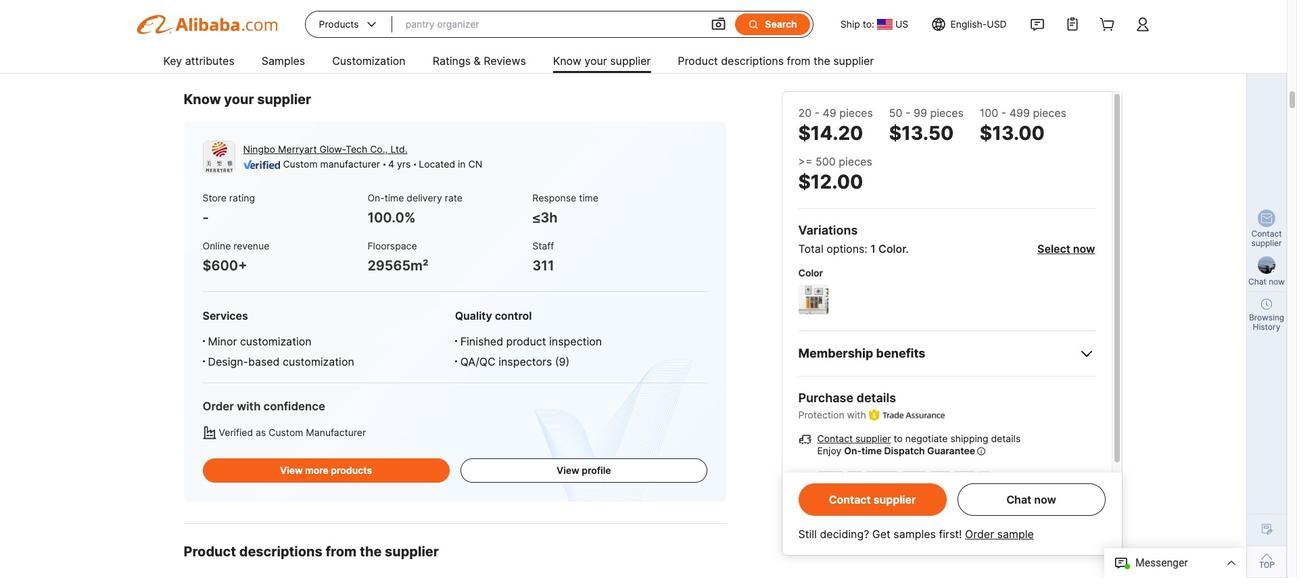 Task type: vqa. For each thing, say whether or not it's contained in the screenshot.


Task type: locate. For each thing, give the bounding box(es) containing it.
color down total
[[799, 267, 823, 279]]

pieces right 500
[[839, 155, 872, 168]]

0 horizontal spatial 4
[[310, 28, 317, 40]]

total
[[799, 242, 824, 256]]

21 button
[[345, 22, 370, 46]]

0 horizontal spatial 1
[[222, 28, 226, 40]]

from inside the product descriptions from the supplier link
[[787, 54, 811, 68]]

with for order
[[237, 400, 261, 413]]

2 horizontal spatial time
[[862, 445, 882, 457]]

time
[[385, 192, 404, 203], [579, 192, 599, 203], [862, 445, 882, 457]]

4 yrs
[[388, 158, 411, 170]]

1 horizontal spatial color
[[879, 242, 906, 256]]

0 vertical spatial color
[[879, 242, 906, 256]]

time inside response time ≤3h
[[579, 192, 599, 203]]

1 inside button
[[222, 28, 226, 40]]

search
[[765, 18, 797, 30]]

3 button
[[272, 22, 296, 46]]

floorspace 29565m²
[[368, 240, 428, 274]]

0 vertical spatial now
[[1073, 242, 1095, 256]]

0 horizontal spatial your
[[224, 91, 254, 107]]

enjoy down protection with at the right bottom
[[817, 445, 842, 457]]

product descriptions from the supplier
[[678, 54, 874, 68], [184, 544, 439, 560]]

50 - 99 pieces $13.50
[[889, 106, 964, 145]]

chat
[[1249, 277, 1267, 287], [1007, 493, 1032, 507]]

view left profile
[[557, 465, 580, 476]]

1 horizontal spatial the
[[814, 54, 830, 68]]

1 horizontal spatial time
[[579, 192, 599, 203]]

contact supplier inside contact supplier button
[[829, 493, 916, 507]]

variations
[[799, 223, 858, 237]]

select now
[[1038, 242, 1095, 256]]

view for view details
[[1071, 520, 1093, 532]]

purchase details
[[799, 391, 896, 405]]

time up 100.0%
[[385, 192, 404, 203]]

time inside on-time delivery rate 100.0%
[[385, 192, 404, 203]]

chat now
[[1249, 277, 1285, 287], [1007, 493, 1056, 507]]

···
[[982, 474, 988, 483]]

services
[[203, 309, 248, 323]]

now right select
[[1073, 242, 1095, 256]]

enjoy up eligible
[[817, 492, 842, 503]]

chat now inside button
[[1007, 493, 1056, 507]]

contact supplier to negotiate shipping details
[[817, 433, 1021, 445]]

chat now up browsing
[[1249, 277, 1285, 287]]

days
[[947, 520, 969, 532]]

membership benefits
[[799, 346, 926, 361]]

enjoy
[[817, 445, 842, 457], [817, 492, 842, 503]]

0 horizontal spatial from
[[326, 544, 357, 560]]

0 vertical spatial on-
[[368, 192, 385, 203]]

1 button
[[212, 22, 236, 46]]

- inside the 50 - 99 pieces $13.50
[[906, 106, 911, 120]]

0 vertical spatial 4
[[310, 28, 317, 40]]

view for view profile
[[557, 465, 580, 476]]

as
[[256, 427, 266, 438]]


[[711, 16, 727, 32]]

3
[[281, 28, 287, 40]]

1 vertical spatial 1
[[871, 242, 876, 256]]

view right products.
[[1071, 520, 1093, 532]]

0 vertical spatial 1
[[222, 28, 226, 40]]

1 vertical spatial descriptions
[[239, 544, 322, 560]]

supplier inside know your supplier link
[[610, 54, 651, 68]]

0 vertical spatial from
[[787, 54, 811, 68]]

2
[[251, 28, 257, 40]]

0 horizontal spatial contact supplier
[[829, 493, 916, 507]]

pieces inside the 100 - 499 pieces $13.00
[[1033, 106, 1067, 120]]

- inside "store rating -"
[[203, 209, 209, 226]]

pieces right 99
[[930, 106, 964, 120]]

1 vertical spatial customization
[[283, 355, 354, 369]]

customization
[[240, 335, 312, 348], [283, 355, 354, 369]]

know your supplier down pantry organizer text box
[[553, 54, 651, 68]]

4 for 4 yrs
[[388, 158, 394, 170]]

know
[[553, 54, 582, 68], [184, 91, 221, 107]]

us
[[896, 18, 909, 30]]

view left more
[[280, 465, 303, 476]]

2 horizontal spatial now
[[1269, 277, 1285, 287]]

0 horizontal spatial with
[[237, 400, 261, 413]]

online
[[203, 240, 231, 252]]

311
[[533, 258, 554, 274]]

1 vertical spatial custom
[[269, 427, 303, 438]]

1 horizontal spatial with
[[847, 409, 866, 421]]

products
[[331, 465, 372, 476]]

sample
[[997, 528, 1034, 541]]

1 vertical spatial product
[[184, 544, 236, 560]]

0 vertical spatial contact supplier
[[1252, 229, 1282, 248]]

your down pantry organizer text box
[[585, 54, 607, 68]]

0 vertical spatial custom
[[283, 158, 318, 170]]

with down "purchase details"
[[847, 409, 866, 421]]

- inside the 100 - 499 pieces $13.00
[[1002, 106, 1007, 120]]

- right 50
[[906, 106, 911, 120]]

with up 'as'
[[237, 400, 261, 413]]

0 vertical spatial know your supplier
[[553, 54, 651, 68]]

1 vertical spatial enjoy
[[817, 492, 842, 503]]

customization up the based
[[240, 335, 312, 348]]

1 vertical spatial contact supplier
[[829, 493, 916, 507]]

time for delivery
[[385, 192, 404, 203]]

chat up browsing
[[1249, 277, 1267, 287]]

0 vertical spatial product
[[678, 54, 718, 68]]

0 horizontal spatial chat
[[1007, 493, 1032, 507]]

supplier inside the product descriptions from the supplier link
[[834, 54, 874, 68]]

0 horizontal spatial product descriptions from the supplier
[[184, 544, 439, 560]]

chat up receiving
[[1007, 493, 1032, 507]]

29565m²
[[368, 258, 428, 274]]

know inside know your supplier link
[[553, 54, 582, 68]]

refunds
[[866, 520, 900, 532]]

- for $13.00
[[1002, 106, 1007, 120]]

response
[[533, 192, 576, 203]]

quality
[[455, 309, 492, 323]]

verified as custom manufacturer
[[219, 427, 366, 438]]

1 vertical spatial chat
[[1007, 493, 1032, 507]]

pieces right 49
[[840, 106, 873, 120]]

0 vertical spatial descriptions
[[721, 54, 784, 68]]

1 horizontal spatial product
[[678, 54, 718, 68]]

on- up 100.0%
[[368, 192, 385, 203]]

products.
[[1026, 520, 1069, 532]]

- right 20
[[815, 106, 820, 120]]

0 vertical spatial know
[[553, 54, 582, 68]]

verified
[[219, 427, 253, 438]]

samples
[[894, 528, 936, 541]]

0 vertical spatial product descriptions from the supplier
[[678, 54, 874, 68]]

descriptions
[[721, 54, 784, 68], [239, 544, 322, 560]]

now up products.
[[1034, 493, 1056, 507]]

enjoy encrypted and secure payments view details
[[817, 492, 1046, 503]]

1 vertical spatial contact
[[817, 433, 853, 445]]

0 horizontal spatial chat now
[[1007, 493, 1056, 507]]

1 vertical spatial product descriptions from the supplier
[[184, 544, 439, 560]]

know your supplier link
[[553, 49, 651, 76]]

details up to
[[857, 391, 896, 405]]

0 vertical spatial contact
[[1252, 229, 1282, 239]]

know down key attributes link
[[184, 91, 221, 107]]

1 vertical spatial chat now
[[1007, 493, 1056, 507]]

1 vertical spatial color
[[799, 267, 823, 279]]

1 right options:
[[871, 242, 876, 256]]

custom right 'as'
[[269, 427, 303, 438]]

1 horizontal spatial chat
[[1249, 277, 1267, 287]]

pieces inside the 50 - 99 pieces $13.50
[[930, 106, 964, 120]]

with for protection
[[847, 409, 866, 421]]

1 vertical spatial 4
[[388, 158, 394, 170]]

0 horizontal spatial know your supplier
[[184, 91, 311, 107]]

1 left 2
[[222, 28, 226, 40]]

supplier inside the contact supplier
[[1252, 238, 1282, 248]]

know down pantry organizer text box
[[553, 54, 582, 68]]

1 vertical spatial know
[[184, 91, 221, 107]]

view
[[280, 465, 303, 476], [557, 465, 580, 476], [991, 492, 1013, 503], [1071, 520, 1093, 532]]

1 horizontal spatial 1
[[871, 242, 876, 256]]

secure
[[912, 492, 942, 503]]

your down 'attributes'
[[224, 91, 254, 107]]

1 horizontal spatial chat now
[[1249, 277, 1285, 287]]

product inside the product descriptions from the supplier link
[[678, 54, 718, 68]]

1 vertical spatial on-
[[844, 445, 862, 457]]

.
[[906, 242, 909, 256]]

pieces
[[840, 106, 873, 120], [930, 106, 964, 120], [1033, 106, 1067, 120], [839, 155, 872, 168]]

0 horizontal spatial on-
[[368, 192, 385, 203]]

1 vertical spatial your
[[224, 91, 254, 107]]

enjoy on-time dispatch guarantee
[[817, 445, 975, 457]]

view inside view details
[[1071, 520, 1093, 532]]

order sample link
[[965, 528, 1034, 541]]

pieces right the 499
[[1033, 106, 1067, 120]]

now
[[1073, 242, 1095, 256], [1269, 277, 1285, 287], [1034, 493, 1056, 507]]

2 vertical spatial now
[[1034, 493, 1056, 507]]

products
[[319, 18, 359, 30]]

4 left ellipsis icon
[[310, 28, 317, 40]]

contact supplier button
[[799, 484, 947, 516]]

(9)
[[555, 355, 570, 369]]

on-
[[368, 192, 385, 203], [844, 445, 862, 457]]

chat now up products.
[[1007, 493, 1056, 507]]

1 horizontal spatial descriptions
[[721, 54, 784, 68]]

49
[[823, 106, 837, 120]]

0 horizontal spatial order
[[203, 400, 234, 413]]

2 vertical spatial contact
[[829, 493, 871, 507]]

1 vertical spatial order
[[965, 528, 994, 541]]

time right the response
[[579, 192, 599, 203]]

1 vertical spatial now
[[1269, 277, 1285, 287]]

1 horizontal spatial now
[[1073, 242, 1095, 256]]

- down store
[[203, 209, 209, 226]]

prompt image
[[977, 445, 986, 458]]

now inside button
[[1034, 493, 1056, 507]]

1 vertical spatial from
[[326, 544, 357, 560]]

supplier inside contact supplier button
[[874, 493, 916, 507]]

pieces inside 20 - 49 pieces $14.20
[[840, 106, 873, 120]]

ratings & reviews
[[433, 54, 526, 68]]

color right options:
[[879, 242, 906, 256]]

2 enjoy from the top
[[817, 492, 842, 503]]

details down eligible
[[817, 535, 846, 547]]

revenue
[[234, 240, 269, 252]]

1 horizontal spatial order
[[965, 528, 994, 541]]

1 enjoy from the top
[[817, 445, 842, 457]]

0 horizontal spatial know
[[184, 91, 221, 107]]

- right 100
[[1002, 106, 1007, 120]]

browsing
[[1249, 313, 1285, 323]]

1 horizontal spatial from
[[787, 54, 811, 68]]

know your supplier up ningbo
[[184, 91, 311, 107]]

key
[[163, 54, 182, 68]]

0 horizontal spatial descriptions
[[239, 544, 322, 560]]

manufacturer
[[306, 427, 366, 438]]

still
[[799, 528, 817, 541]]

encrypted
[[844, 492, 890, 503]]

control
[[495, 309, 532, 323]]

1 horizontal spatial 4
[[388, 158, 394, 170]]

0 horizontal spatial time
[[385, 192, 404, 203]]

0 vertical spatial enjoy
[[817, 445, 842, 457]]

custom
[[283, 158, 318, 170], [269, 427, 303, 438]]

within
[[903, 520, 930, 532]]

on- down protection with at the right bottom
[[844, 445, 862, 457]]

now up browsing
[[1269, 277, 1285, 287]]

4 inside button
[[310, 28, 317, 40]]

custom down merryart at the top left of the page
[[283, 158, 318, 170]]

reviews
[[484, 54, 526, 68]]

view for view more products
[[280, 465, 303, 476]]

21
[[352, 28, 362, 40]]

0 horizontal spatial now
[[1034, 493, 1056, 507]]

0 vertical spatial your
[[585, 54, 607, 68]]

4 left yrs
[[388, 158, 394, 170]]

1 vertical spatial the
[[360, 544, 382, 560]]

1 horizontal spatial know
[[553, 54, 582, 68]]

1 horizontal spatial product descriptions from the supplier
[[678, 54, 874, 68]]

1 vertical spatial know your supplier
[[184, 91, 311, 107]]

- for $13.50
[[906, 106, 911, 120]]

time left dispatch
[[862, 445, 882, 457]]

order with confidence
[[203, 400, 325, 413]]

- inside 20 - 49 pieces $14.20
[[815, 106, 820, 120]]

customization up confidence at left bottom
[[283, 355, 354, 369]]

view profile
[[557, 465, 611, 476]]

0 horizontal spatial the
[[360, 544, 382, 560]]

$13.00
[[980, 122, 1045, 145]]

view profile link
[[460, 459, 707, 483]]

1 horizontal spatial on-
[[844, 445, 862, 457]]

attributes
[[185, 54, 235, 68]]



Task type: describe. For each thing, give the bounding box(es) containing it.
ellipsis image
[[331, 25, 339, 44]]

in
[[458, 158, 466, 170]]

&
[[474, 54, 481, 68]]

enjoy for enjoy on-time dispatch guarantee
[[817, 445, 842, 457]]

>= 500 pieces $12.00
[[799, 155, 872, 193]]

on- inside on-time delivery rate 100.0%
[[368, 192, 385, 203]]

0 vertical spatial customization
[[240, 335, 312, 348]]

≤3h
[[533, 209, 558, 226]]

staff 311
[[533, 240, 554, 274]]

ship to:
[[841, 18, 875, 30]]

pieces for $13.00
[[1033, 106, 1067, 120]]

rate
[[445, 192, 463, 203]]

online revenue $600+
[[203, 240, 269, 274]]

usd
[[987, 18, 1007, 30]]

ningbo merryart glow-tech co., ltd.
[[243, 143, 408, 155]]

$12.00
[[799, 170, 863, 193]]

100.0%
[[368, 209, 416, 226]]

located in cn
[[419, 158, 482, 170]]

contact inside contact supplier button
[[829, 493, 871, 507]]

custom manufacturer
[[283, 158, 380, 170]]

4 for 4
[[310, 28, 317, 40]]

pieces for $14.20
[[840, 106, 873, 120]]

select
[[1038, 242, 1071, 256]]

100 - 499 pieces $13.00
[[980, 106, 1067, 145]]

eligible for refunds within 30 days of receiving products.
[[817, 520, 1069, 532]]

product
[[506, 335, 546, 348]]

view details
[[817, 520, 1093, 547]]

purchase
[[799, 391, 854, 405]]

20 - 49 pieces $14.20
[[799, 106, 873, 145]]

located
[[419, 158, 455, 170]]

delivery
[[407, 192, 442, 203]]

on-time delivery rate 100.0%
[[368, 192, 463, 226]]

benefits
[[876, 346, 926, 361]]

ltd.
[[391, 143, 408, 155]]

time for ≤3h
[[579, 192, 599, 203]]

inspectors
[[499, 355, 552, 369]]

based
[[248, 355, 280, 369]]

20
[[799, 106, 812, 120]]

$13.50
[[889, 122, 954, 145]]

minor
[[208, 335, 237, 348]]

store
[[203, 192, 227, 203]]

pieces inside the >= 500 pieces $12.00
[[839, 155, 872, 168]]

enjoy for enjoy encrypted and secure payments view details
[[817, 492, 842, 503]]

0 vertical spatial chat now
[[1249, 277, 1285, 287]]

ningbo merryart glow-tech co., ltd. link
[[243, 143, 408, 155]]

to:
[[863, 18, 875, 30]]

100
[[980, 106, 999, 120]]

history
[[1253, 322, 1281, 332]]

quality control
[[455, 309, 532, 323]]

inspection
[[549, 335, 602, 348]]

ratings & reviews link
[[433, 49, 526, 76]]

ningbo
[[243, 143, 275, 155]]

confidence
[[264, 400, 325, 413]]

dispatch
[[884, 445, 925, 457]]

0 vertical spatial chat
[[1249, 277, 1267, 287]]

$600+
[[203, 258, 247, 274]]

- for $14.20
[[815, 106, 820, 120]]

>=
[[799, 155, 813, 168]]

customization
[[332, 54, 406, 68]]


[[748, 18, 760, 30]]

0 vertical spatial the
[[814, 54, 830, 68]]

for
[[851, 520, 864, 532]]

select now link
[[1038, 242, 1095, 256]]

 search
[[748, 18, 797, 30]]

key attributes
[[163, 54, 235, 68]]

view up receiving
[[991, 492, 1013, 503]]

ship
[[841, 18, 860, 30]]

chat inside button
[[1007, 493, 1032, 507]]

get
[[872, 528, 891, 541]]

1 horizontal spatial contact supplier
[[1252, 229, 1282, 248]]


[[364, 18, 379, 31]]

1 horizontal spatial your
[[585, 54, 607, 68]]

50
[[889, 106, 903, 120]]

tech
[[346, 143, 367, 155]]

yrs
[[397, 158, 411, 170]]

protection with
[[799, 409, 866, 421]]

details inside view details
[[817, 535, 846, 547]]

eligible
[[817, 520, 849, 532]]

pieces for $13.50
[[930, 106, 964, 120]]

response time ≤3h
[[533, 192, 599, 226]]

floorspace
[[368, 240, 417, 252]]

more
[[305, 465, 329, 476]]

pantry organizer text field
[[406, 12, 697, 37]]

finished product inspection qa/qc inspectors (9)
[[460, 335, 602, 369]]

browsing history
[[1249, 313, 1285, 332]]

details up products.
[[1016, 492, 1046, 503]]

still deciding? get samples first! order sample
[[799, 528, 1034, 541]]

total options: 1 color .
[[799, 242, 909, 256]]

30
[[933, 520, 945, 532]]

samples
[[262, 54, 305, 68]]

details right shipping in the bottom right of the page
[[991, 433, 1021, 445]]

4 button
[[301, 22, 326, 46]]

shipping
[[951, 433, 989, 445]]

customization link
[[332, 49, 406, 76]]

and
[[893, 492, 910, 503]]

negotiate
[[906, 433, 948, 445]]

to
[[894, 433, 903, 445]]

english-usd
[[951, 18, 1007, 30]]

receiving
[[983, 520, 1024, 532]]

0 vertical spatial order
[[203, 400, 234, 413]]

0 horizontal spatial product
[[184, 544, 236, 560]]

0 horizontal spatial color
[[799, 267, 823, 279]]

1 horizontal spatial know your supplier
[[553, 54, 651, 68]]

guarantee
[[927, 445, 975, 457]]

rating
[[229, 192, 255, 203]]



